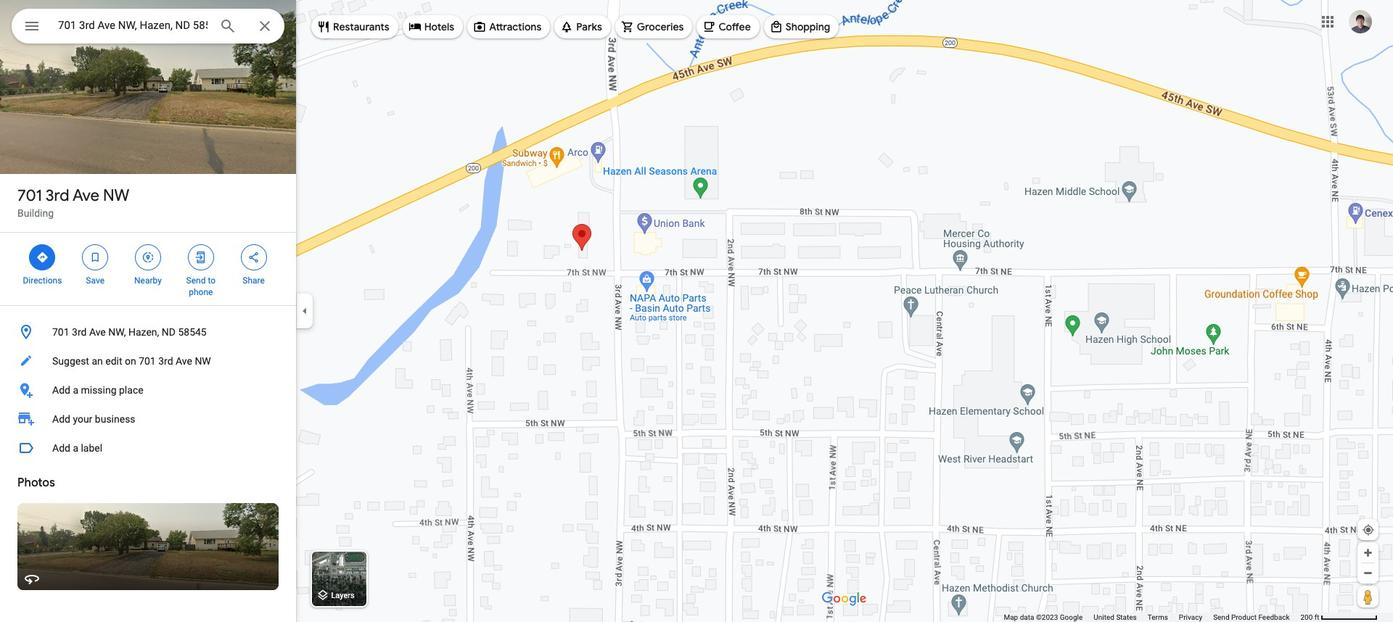 Task type: describe. For each thing, give the bounding box(es) containing it.
add your business
[[52, 414, 135, 425]]

add a missing place button
[[0, 376, 296, 405]]

701 3rd Ave NW, Hazen, ND 58545 field
[[12, 9, 285, 44]]


[[247, 250, 260, 266]]

shopping
[[786, 20, 831, 33]]

701 3rd ave nw, hazen, nd 58545 button
[[0, 318, 296, 347]]

phone
[[189, 287, 213, 298]]

coffee button
[[697, 9, 760, 44]]

add a label button
[[0, 434, 296, 463]]

add your business link
[[0, 405, 296, 434]]

ft
[[1315, 614, 1320, 622]]

ave for nw,
[[89, 327, 106, 338]]

map
[[1004, 614, 1019, 622]]

edit
[[105, 356, 122, 367]]

701 3rd ave nw, hazen, nd 58545
[[52, 327, 207, 338]]

google maps element
[[0, 0, 1394, 623]]

zoom in image
[[1363, 548, 1374, 559]]

google
[[1060, 614, 1083, 622]]

2 horizontal spatial 3rd
[[158, 356, 173, 367]]

coffee
[[719, 20, 751, 33]]

nw inside button
[[195, 356, 211, 367]]

privacy
[[1179, 614, 1203, 622]]

200
[[1301, 614, 1313, 622]]

hazen,
[[128, 327, 159, 338]]

701 3rd ave nw main content
[[0, 0, 296, 623]]

photos
[[17, 476, 55, 491]]

send product feedback button
[[1214, 613, 1290, 623]]

your
[[73, 414, 92, 425]]

hotels button
[[403, 9, 463, 44]]


[[194, 250, 207, 266]]

united
[[1094, 614, 1115, 622]]


[[23, 16, 41, 36]]

building
[[17, 208, 54, 219]]


[[36, 250, 49, 266]]

united states
[[1094, 614, 1137, 622]]

attractions
[[489, 20, 542, 33]]

2 horizontal spatial 701
[[139, 356, 156, 367]]


[[142, 250, 155, 266]]

parks button
[[555, 9, 611, 44]]

business
[[95, 414, 135, 425]]

actions for 701 3rd ave nw region
[[0, 233, 296, 306]]

label
[[81, 443, 102, 454]]

privacy button
[[1179, 613, 1203, 623]]

701 for nw,
[[52, 327, 69, 338]]

nearby
[[134, 276, 162, 286]]

show your location image
[[1362, 524, 1376, 537]]

 button
[[12, 9, 52, 46]]

a for missing
[[73, 385, 78, 396]]

directions
[[23, 276, 62, 286]]

701 for nw
[[17, 186, 42, 206]]

add a missing place
[[52, 385, 143, 396]]

3rd for nw,
[[72, 327, 87, 338]]

google account: nolan park  
(nolan.park@adept.ai) image
[[1349, 10, 1373, 33]]

to
[[208, 276, 216, 286]]

data
[[1020, 614, 1035, 622]]

nd
[[162, 327, 176, 338]]

3rd for nw
[[46, 186, 69, 206]]

send to phone
[[186, 276, 216, 298]]

states
[[1117, 614, 1137, 622]]

save
[[86, 276, 105, 286]]



Task type: locate. For each thing, give the bounding box(es) containing it.
add inside button
[[52, 443, 70, 454]]

send for send to phone
[[186, 276, 206, 286]]

a for label
[[73, 443, 78, 454]]

3rd down nd
[[158, 356, 173, 367]]

 search field
[[12, 9, 285, 46]]

ave inside 701 3rd ave nw building
[[73, 186, 99, 206]]

ave for nw
[[73, 186, 99, 206]]

layers
[[332, 592, 355, 601]]

1 vertical spatial add
[[52, 414, 70, 425]]

hotels
[[424, 20, 454, 33]]

58545
[[178, 327, 207, 338]]

send product feedback
[[1214, 614, 1290, 622]]

200 ft
[[1301, 614, 1320, 622]]

suggest an edit on 701 3rd ave nw button
[[0, 347, 296, 376]]

send
[[186, 276, 206, 286], [1214, 614, 1230, 622]]

restaurants button
[[311, 9, 398, 44]]

suggest an edit on 701 3rd ave nw
[[52, 356, 211, 367]]

a left label
[[73, 443, 78, 454]]

ave up 
[[73, 186, 99, 206]]

groceries
[[637, 20, 684, 33]]

1 vertical spatial send
[[1214, 614, 1230, 622]]

1 horizontal spatial send
[[1214, 614, 1230, 622]]

add a label
[[52, 443, 102, 454]]

send up phone
[[186, 276, 206, 286]]

2 a from the top
[[73, 443, 78, 454]]

3 add from the top
[[52, 443, 70, 454]]

a
[[73, 385, 78, 396], [73, 443, 78, 454]]

place
[[119, 385, 143, 396]]

on
[[125, 356, 136, 367]]

701 right on
[[139, 356, 156, 367]]

restaurants
[[333, 20, 390, 33]]

1 vertical spatial 701
[[52, 327, 69, 338]]

0 vertical spatial add
[[52, 385, 70, 396]]

an
[[92, 356, 103, 367]]

add down suggest on the left bottom of the page
[[52, 385, 70, 396]]

0 horizontal spatial 3rd
[[46, 186, 69, 206]]

a inside button
[[73, 443, 78, 454]]

add left label
[[52, 443, 70, 454]]

show street view coverage image
[[1358, 586, 1379, 608]]

2 vertical spatial 701
[[139, 356, 156, 367]]

2 add from the top
[[52, 414, 70, 425]]

send inside button
[[1214, 614, 1230, 622]]

0 horizontal spatial send
[[186, 276, 206, 286]]

ave down 58545
[[176, 356, 192, 367]]

0 vertical spatial a
[[73, 385, 78, 396]]

product
[[1232, 614, 1257, 622]]

nw
[[103, 186, 129, 206], [195, 356, 211, 367]]

1 vertical spatial a
[[73, 443, 78, 454]]

0 vertical spatial ave
[[73, 186, 99, 206]]

0 horizontal spatial 701
[[17, 186, 42, 206]]

missing
[[81, 385, 117, 396]]

shopping button
[[764, 9, 839, 44]]

701 up suggest on the left bottom of the page
[[52, 327, 69, 338]]

add for add your business
[[52, 414, 70, 425]]

0 vertical spatial nw
[[103, 186, 129, 206]]

3rd up building
[[46, 186, 69, 206]]

add inside "button"
[[52, 385, 70, 396]]

add left your
[[52, 414, 70, 425]]

terms
[[1148, 614, 1169, 622]]

groceries button
[[615, 9, 693, 44]]

nw,
[[108, 327, 126, 338]]

1 horizontal spatial 3rd
[[72, 327, 87, 338]]

0 vertical spatial send
[[186, 276, 206, 286]]

add for add a missing place
[[52, 385, 70, 396]]

©2023
[[1036, 614, 1058, 622]]

add
[[52, 385, 70, 396], [52, 414, 70, 425], [52, 443, 70, 454]]

701 inside 701 3rd ave nw building
[[17, 186, 42, 206]]

0 vertical spatial 701
[[17, 186, 42, 206]]

add for add a label
[[52, 443, 70, 454]]

2 vertical spatial ave
[[176, 356, 192, 367]]

0 vertical spatial 3rd
[[46, 186, 69, 206]]

2 vertical spatial 3rd
[[158, 356, 173, 367]]

2 vertical spatial add
[[52, 443, 70, 454]]

nw inside 701 3rd ave nw building
[[103, 186, 129, 206]]

share
[[243, 276, 265, 286]]

701 3rd ave nw building
[[17, 186, 129, 219]]

1 vertical spatial ave
[[89, 327, 106, 338]]

1 add from the top
[[52, 385, 70, 396]]

1 vertical spatial 3rd
[[72, 327, 87, 338]]

feedback
[[1259, 614, 1290, 622]]

footer containing map data ©2023 google
[[1004, 613, 1301, 623]]

701 up building
[[17, 186, 42, 206]]

suggest
[[52, 356, 89, 367]]

ave
[[73, 186, 99, 206], [89, 327, 106, 338], [176, 356, 192, 367]]

parks
[[577, 20, 602, 33]]

footer
[[1004, 613, 1301, 623]]

send left product at the bottom of the page
[[1214, 614, 1230, 622]]

a left the missing
[[73, 385, 78, 396]]

footer inside google maps "element"
[[1004, 613, 1301, 623]]

3rd inside 701 3rd ave nw building
[[46, 186, 69, 206]]


[[89, 250, 102, 266]]

attractions button
[[468, 9, 550, 44]]

0 horizontal spatial nw
[[103, 186, 129, 206]]

3rd
[[46, 186, 69, 206], [72, 327, 87, 338], [158, 356, 173, 367]]

map data ©2023 google
[[1004, 614, 1083, 622]]

send inside send to phone
[[186, 276, 206, 286]]

3rd up suggest on the left bottom of the page
[[72, 327, 87, 338]]

send for send product feedback
[[1214, 614, 1230, 622]]

200 ft button
[[1301, 614, 1378, 622]]

none field inside '701 3rd ave nw, hazen, nd 58545' field
[[58, 17, 208, 34]]

1 a from the top
[[73, 385, 78, 396]]

1 vertical spatial nw
[[195, 356, 211, 367]]

collapse side panel image
[[297, 303, 313, 319]]

united states button
[[1094, 613, 1137, 623]]

zoom out image
[[1363, 568, 1374, 579]]

a inside "button"
[[73, 385, 78, 396]]

1 horizontal spatial nw
[[195, 356, 211, 367]]

701
[[17, 186, 42, 206], [52, 327, 69, 338], [139, 356, 156, 367]]

ave left 'nw,'
[[89, 327, 106, 338]]

None field
[[58, 17, 208, 34]]

1 horizontal spatial 701
[[52, 327, 69, 338]]

terms button
[[1148, 613, 1169, 623]]



Task type: vqa. For each thing, say whether or not it's contained in the screenshot.
Nearby
yes



